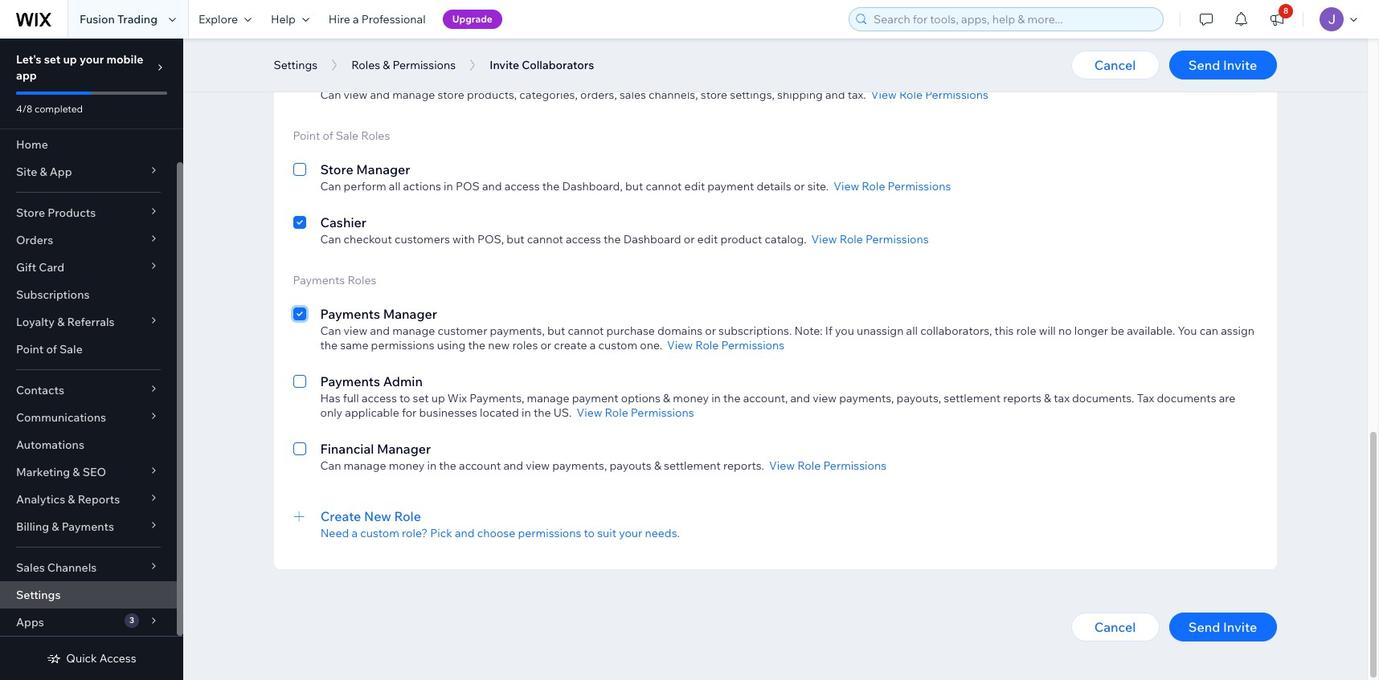 Task type: describe. For each thing, give the bounding box(es) containing it.
explore
[[199, 12, 238, 27]]

payment inside has full access to set up wix payments, manage payment options & money in the account, and view payments, payouts, settlement reports & tax documents. tax documents are only applicable for businesses located in the us.
[[572, 391, 619, 406]]

sales channels
[[16, 561, 97, 576]]

pos
[[456, 179, 480, 194]]

3
[[129, 616, 134, 626]]

manager for payments manager
[[383, 306, 437, 322]]

payments roles
[[293, 273, 377, 288]]

wix
[[448, 391, 467, 406]]

& for seo
[[73, 465, 80, 480]]

the inside financial manager can manage money in the account and view payments, payouts & settlement reports. view role permissions
[[439, 459, 457, 473]]

to inside has full access to set up wix payments, manage payment options & money in the account, and view payments, payouts, settlement reports & tax documents. tax documents are only applicable for businesses located in the us.
[[399, 391, 410, 406]]

cashier can checkout customers with pos, but cannot access the dashboard or edit product catalog. view role permissions
[[320, 215, 929, 247]]

upgrade
[[452, 13, 493, 25]]

reports
[[78, 493, 120, 507]]

trading
[[117, 12, 158, 27]]

payments, inside can view and manage customer payments, but cannot purchase domains or subscriptions. note: if you unassign all collaborators, this role will no longer be available. you can assign the same permissions using the new roles or create a custom one.
[[490, 324, 545, 338]]

view role permissions button up payouts
[[577, 406, 694, 420]]

contacts
[[16, 383, 64, 398]]

role inside 'cashier can checkout customers with pos, but cannot access the dashboard or edit product catalog. view role permissions'
[[840, 232, 863, 247]]

can for store manager can view and manage store products, categories, orders, sales channels, store settings, shipping and tax. view role permissions
[[320, 88, 341, 102]]

cancel for 1st send invite button
[[1095, 57, 1136, 73]]

only
[[320, 406, 343, 420]]

assign
[[1221, 324, 1255, 338]]

you
[[1178, 324, 1197, 338]]

located
[[480, 406, 519, 420]]

invite for 1st send invite button
[[1223, 57, 1257, 73]]

manage inside store manager can view and manage store products, categories, orders, sales channels, store settings, shipping and tax. view role permissions
[[393, 88, 435, 102]]

permissions inside 'cashier can checkout customers with pos, but cannot access the dashboard or edit product catalog. view role permissions'
[[866, 232, 929, 247]]

and down roles & permissions
[[370, 88, 390, 102]]

no
[[1059, 324, 1072, 338]]

store manager can view and manage store products, categories, orders, sales channels, store settings, shipping and tax. view role permissions
[[320, 70, 989, 102]]

the left same
[[320, 338, 338, 353]]

manager for financial manager can manage money in the account and view payments, payouts & settlement reports. view role permissions
[[377, 441, 431, 457]]

invite for first send invite button from the bottom
[[1223, 620, 1257, 636]]

create
[[554, 338, 587, 353]]

analytics & reports button
[[0, 486, 177, 514]]

role
[[1017, 324, 1037, 338]]

view inside financial manager can manage money in the account and view payments, payouts & settlement reports. view role permissions
[[526, 459, 550, 473]]

you
[[835, 324, 854, 338]]

account,
[[743, 391, 788, 406]]

mobile
[[106, 52, 143, 67]]

stores roles
[[293, 37, 359, 51]]

sale for point of sale roles
[[336, 129, 359, 143]]

can view and manage customer payments, but cannot purchase domains or subscriptions. note: if you unassign all collaborators, this role will no longer be available. you can assign the same permissions using the new roles or create a custom one.
[[320, 324, 1255, 353]]

customer
[[438, 324, 487, 338]]

and inside create new role need a custom role? pick and choose permissions to suit your needs.
[[455, 527, 475, 541]]

cancel button for 1st send invite button
[[1071, 51, 1160, 80]]

payments manager
[[320, 306, 437, 322]]

your inside create new role need a custom role? pick and choose permissions to suit your needs.
[[619, 527, 643, 541]]

money inside has full access to set up wix payments, manage payment options & money in the account, and view payments, payouts, settlement reports & tax documents. tax documents are only applicable for businesses located in the us.
[[673, 391, 709, 406]]

& for reports
[[68, 493, 75, 507]]

domains
[[658, 324, 703, 338]]

marketing & seo
[[16, 465, 106, 480]]

view inside can view and manage customer payments, but cannot purchase domains or subscriptions. note: if you unassign all collaborators, this role will no longer be available. you can assign the same permissions using the new roles or create a custom one.
[[344, 324, 368, 338]]

the inside store manager can perform all actions in pos and access the dashboard, but cannot edit payment details or site. view role permissions
[[542, 179, 560, 194]]

using
[[437, 338, 466, 353]]

view inside financial manager can manage money in the account and view payments, payouts & settlement reports. view role permissions
[[769, 459, 795, 473]]

the left account,
[[723, 391, 741, 406]]

admin
[[383, 374, 423, 390]]

to inside create new role need a custom role? pick and choose permissions to suit your needs.
[[584, 527, 595, 541]]

roles & permissions
[[351, 58, 456, 72]]

sales
[[620, 88, 646, 102]]

payments, inside financial manager can manage money in the account and view payments, payouts & settlement reports. view role permissions
[[552, 459, 607, 473]]

help button
[[261, 0, 319, 39]]

settlement inside has full access to set up wix payments, manage payment options & money in the account, and view payments, payouts, settlement reports & tax documents. tax documents are only applicable for businesses located in the us.
[[944, 391, 1001, 406]]

settings link
[[0, 582, 177, 609]]

edit inside 'cashier can checkout customers with pos, but cannot access the dashboard or edit product catalog. view role permissions'
[[697, 232, 718, 247]]

set inside let's set up your mobile app
[[44, 52, 61, 67]]

payouts
[[610, 459, 652, 473]]

roles
[[512, 338, 538, 353]]

view right one.
[[667, 338, 693, 353]]

actions
[[403, 179, 441, 194]]

available.
[[1127, 324, 1175, 338]]

permissions inside button
[[393, 58, 456, 72]]

cannot for cashier
[[527, 232, 563, 247]]

billing & payments
[[16, 520, 114, 535]]

cannot inside store manager can perform all actions in pos and access the dashboard, but cannot edit payment details or site. view role permissions
[[646, 179, 682, 194]]

up inside has full access to set up wix payments, manage payment options & money in the account, and view payments, payouts, settlement reports & tax documents. tax documents are only applicable for businesses located in the us.
[[431, 391, 445, 406]]

has full access to set up wix payments, manage payment options & money in the account, and view payments, payouts, settlement reports & tax documents. tax documents are only applicable for businesses located in the us.
[[320, 391, 1236, 420]]

view role permissions for payments manager
[[667, 338, 785, 353]]

a inside create new role need a custom role? pick and choose permissions to suit your needs.
[[352, 527, 358, 541]]

and inside has full access to set up wix payments, manage payment options & money in the account, and view payments, payouts, settlement reports & tax documents. tax documents are only applicable for businesses located in the us.
[[791, 391, 810, 406]]

sales
[[16, 561, 45, 576]]

the left us.
[[534, 406, 551, 420]]

subscriptions
[[16, 288, 90, 302]]

orders button
[[0, 227, 177, 254]]

view right us.
[[577, 406, 602, 420]]

hire a professional
[[329, 12, 426, 27]]

roles & permissions button
[[343, 53, 464, 77]]

2 send invite button from the top
[[1169, 613, 1277, 642]]

and inside financial manager can manage money in the account and view payments, payouts & settlement reports. view role permissions
[[504, 459, 523, 473]]

one.
[[640, 338, 662, 353]]

custom inside create new role need a custom role? pick and choose permissions to suit your needs.
[[360, 527, 399, 541]]

8 button
[[1260, 0, 1295, 39]]

gift card button
[[0, 254, 177, 281]]

role inside create new role need a custom role? pick and choose permissions to suit your needs.
[[394, 509, 421, 525]]

new
[[488, 338, 510, 353]]

app
[[16, 68, 37, 83]]

edit inside store manager can perform all actions in pos and access the dashboard, but cannot edit payment details or site. view role permissions
[[685, 179, 705, 194]]

payments inside popup button
[[62, 520, 114, 535]]

quick access button
[[47, 652, 136, 666]]

send for 1st send invite button
[[1189, 57, 1221, 73]]

role up financial manager can manage money in the account and view payments, payouts & settlement reports. view role permissions
[[605, 406, 628, 420]]

products,
[[467, 88, 517, 102]]

apps
[[16, 616, 44, 630]]

permissions inside create new role need a custom role? pick and choose permissions to suit your needs.
[[518, 527, 582, 541]]

hire
[[329, 12, 350, 27]]

checkout
[[344, 232, 392, 247]]

analytics
[[16, 493, 65, 507]]

pos,
[[477, 232, 504, 247]]

in right 'located'
[[522, 406, 531, 420]]

suit
[[597, 527, 617, 541]]

can inside 'cashier can checkout customers with pos, but cannot access the dashboard or edit product catalog. view role permissions'
[[320, 232, 341, 247]]

payment inside store manager can perform all actions in pos and access the dashboard, but cannot edit payment details or site. view role permissions
[[708, 179, 754, 194]]

contacts button
[[0, 377, 177, 404]]

and inside store manager can perform all actions in pos and access the dashboard, but cannot edit payment details or site. view role permissions
[[482, 179, 502, 194]]

let's
[[16, 52, 41, 67]]

need a custom role? pick and choose permissions to suit your needs. button
[[321, 527, 1258, 541]]

tax.
[[848, 88, 866, 102]]

1 store from the left
[[438, 88, 464, 102]]

communications button
[[0, 404, 177, 432]]

products
[[48, 206, 96, 220]]

or inside 'cashier can checkout customers with pos, but cannot access the dashboard or edit product catalog. view role permissions'
[[684, 232, 695, 247]]

role inside financial manager can manage money in the account and view payments, payouts & settlement reports. view role permissions
[[798, 459, 821, 473]]

with
[[453, 232, 475, 247]]

role inside store manager can perform all actions in pos and access the dashboard, but cannot edit payment details or site. view role permissions
[[862, 179, 885, 194]]

gift
[[16, 260, 36, 275]]

store for store products
[[16, 206, 45, 220]]

access inside has full access to set up wix payments, manage payment options & money in the account, and view payments, payouts, settlement reports & tax documents. tax documents are only applicable for businesses located in the us.
[[362, 391, 397, 406]]

needs.
[[645, 527, 680, 541]]

but for cashier
[[507, 232, 525, 247]]

new
[[364, 509, 391, 525]]

settings for settings button on the top left of the page
[[274, 58, 318, 72]]

in inside financial manager can manage money in the account and view payments, payouts & settlement reports. view role permissions
[[427, 459, 437, 473]]

this
[[995, 324, 1014, 338]]

view role permissions button for financial manager can manage money in the account and view payments, payouts & settlement reports. view role permissions
[[769, 459, 887, 473]]

orders,
[[580, 88, 617, 102]]

cashier
[[320, 215, 367, 231]]

or inside store manager can perform all actions in pos and access the dashboard, but cannot edit payment details or site. view role permissions
[[794, 179, 805, 194]]

or right roles
[[541, 338, 552, 353]]

view inside 'cashier can checkout customers with pos, but cannot access the dashboard or edit product catalog. view role permissions'
[[812, 232, 837, 247]]

0 vertical spatial a
[[353, 12, 359, 27]]

loyalty & referrals
[[16, 315, 115, 330]]

roles up perform
[[361, 129, 390, 143]]

can inside can view and manage customer payments, but cannot purchase domains or subscriptions. note: if you unassign all collaborators, this role will no longer be available. you can assign the same permissions using the new roles or create a custom one.
[[320, 324, 341, 338]]

can
[[1200, 324, 1219, 338]]

seo
[[83, 465, 106, 480]]

roles down hire
[[330, 37, 359, 51]]

payments,
[[470, 391, 524, 406]]

orders
[[16, 233, 53, 248]]

in left account,
[[712, 391, 721, 406]]

all inside store manager can perform all actions in pos and access the dashboard, but cannot edit payment details or site. view role permissions
[[389, 179, 401, 194]]

manage inside has full access to set up wix payments, manage payment options & money in the account, and view payments, payouts, settlement reports & tax documents. tax documents are only applicable for businesses located in the us.
[[527, 391, 570, 406]]

a inside can view and manage customer payments, but cannot purchase domains or subscriptions. note: if you unassign all collaborators, this role will no longer be available. you can assign the same permissions using the new roles or create a custom one.
[[590, 338, 596, 353]]

point for point of sale roles
[[293, 129, 320, 143]]



Task type: locate. For each thing, give the bounding box(es) containing it.
settlement left reports.
[[664, 459, 721, 473]]

access
[[505, 179, 540, 194], [566, 232, 601, 247], [362, 391, 397, 406]]

manager inside store manager can perform all actions in pos and access the dashboard, but cannot edit payment details or site. view role permissions
[[356, 162, 410, 178]]

billing
[[16, 520, 49, 535]]

has
[[320, 391, 340, 406]]

0 horizontal spatial but
[[507, 232, 525, 247]]

categories,
[[520, 88, 578, 102]]

0 vertical spatial up
[[63, 52, 77, 67]]

documents
[[1157, 391, 1217, 406]]

0 horizontal spatial your
[[80, 52, 104, 67]]

collaborators
[[522, 58, 594, 72]]

can for store manager can perform all actions in pos and access the dashboard, but cannot edit payment details or site. view role permissions
[[320, 179, 341, 194]]

view role permissions button for store manager can perform all actions in pos and access the dashboard, but cannot edit payment details or site. view role permissions
[[834, 179, 951, 194]]

1 horizontal spatial money
[[673, 391, 709, 406]]

manager for store manager can perform all actions in pos and access the dashboard, but cannot edit payment details or site. view role permissions
[[356, 162, 410, 178]]

1 horizontal spatial but
[[547, 324, 565, 338]]

1 vertical spatial permissions
[[518, 527, 582, 541]]

view up point of sale roles
[[344, 88, 368, 102]]

None checkbox
[[293, 305, 306, 353], [293, 372, 306, 420], [293, 440, 306, 473], [293, 305, 306, 353], [293, 372, 306, 420], [293, 440, 306, 473]]

2 vertical spatial cannot
[[568, 324, 604, 338]]

completed
[[35, 103, 83, 115]]

1 vertical spatial a
[[590, 338, 596, 353]]

and down payments manager
[[370, 324, 390, 338]]

purchase
[[607, 324, 655, 338]]

&
[[383, 58, 390, 72], [40, 165, 47, 179], [57, 315, 65, 330], [663, 391, 671, 406], [1044, 391, 1052, 406], [654, 459, 662, 473], [73, 465, 80, 480], [68, 493, 75, 507], [52, 520, 59, 535]]

role right one.
[[696, 338, 719, 353]]

0 vertical spatial payments,
[[490, 324, 545, 338]]

1 vertical spatial cannot
[[527, 232, 563, 247]]

the left the dashboard in the top of the page
[[604, 232, 621, 247]]

& left reports
[[68, 493, 75, 507]]

permissions
[[371, 338, 435, 353], [518, 527, 582, 541]]

1 horizontal spatial point
[[293, 129, 320, 143]]

full
[[343, 391, 359, 406]]

4 can from the top
[[320, 324, 341, 338]]

subscriptions.
[[719, 324, 792, 338]]

0 vertical spatial set
[[44, 52, 61, 67]]

payments, inside has full access to set up wix payments, manage payment options & money in the account, and view payments, payouts, settlement reports & tax documents. tax documents are only applicable for businesses located in the us.
[[839, 391, 894, 406]]

send for first send invite button from the bottom
[[1189, 620, 1221, 636]]

permissions inside can view and manage customer payments, but cannot purchase domains or subscriptions. note: if you unassign all collaborators, this role will no longer be available. you can assign the same permissions using the new roles or create a custom one.
[[371, 338, 435, 353]]

and inside can view and manage customer payments, but cannot purchase domains or subscriptions. note: if you unassign all collaborators, this role will no longer be available. you can assign the same permissions using the new roles or create a custom one.
[[370, 324, 390, 338]]

roles up payments manager
[[348, 273, 377, 288]]

send invite button
[[1169, 51, 1277, 80], [1169, 613, 1277, 642]]

but for can
[[547, 324, 565, 338]]

payments down analytics & reports popup button
[[62, 520, 114, 535]]

set inside has full access to set up wix payments, manage payment options & money in the account, and view payments, payouts, settlement reports & tax documents. tax documents are only applicable for businesses located in the us.
[[413, 391, 429, 406]]

tax
[[1137, 391, 1155, 406]]

create new role need a custom role? pick and choose permissions to suit your needs.
[[321, 509, 680, 541]]

fusion
[[80, 12, 115, 27]]

2 vertical spatial a
[[352, 527, 358, 541]]

1 vertical spatial point
[[16, 342, 44, 357]]

0 vertical spatial your
[[80, 52, 104, 67]]

site
[[16, 165, 37, 179]]

manage down roles & permissions button
[[393, 88, 435, 102]]

1 horizontal spatial to
[[584, 527, 595, 541]]

can down financial at left bottom
[[320, 459, 341, 473]]

invite collaborators button
[[482, 53, 602, 77]]

in left 'account'
[[427, 459, 437, 473]]

view role permissions button for cashier can checkout customers with pos, but cannot access the dashboard or edit product catalog. view role permissions
[[812, 232, 929, 247]]

1 horizontal spatial settings
[[274, 58, 318, 72]]

1 vertical spatial send invite button
[[1169, 613, 1277, 642]]

payments for payments roles
[[293, 273, 345, 288]]

0 vertical spatial sale
[[336, 129, 359, 143]]

store products
[[16, 206, 96, 220]]

view
[[871, 88, 897, 102], [834, 179, 860, 194], [812, 232, 837, 247], [667, 338, 693, 353], [577, 406, 602, 420], [769, 459, 795, 473]]

2 store from the left
[[701, 88, 728, 102]]

of inside sidebar element
[[46, 342, 57, 357]]

1 cancel from the top
[[1095, 57, 1136, 73]]

1 horizontal spatial sale
[[336, 129, 359, 143]]

store inside dropdown button
[[16, 206, 45, 220]]

& right payouts
[[654, 459, 662, 473]]

can for financial manager can manage money in the account and view payments, payouts & settlement reports. view role permissions
[[320, 459, 341, 473]]

0 horizontal spatial cannot
[[527, 232, 563, 247]]

2 horizontal spatial payments,
[[839, 391, 894, 406]]

0 vertical spatial cannot
[[646, 179, 682, 194]]

same
[[340, 338, 369, 353]]

payments,
[[490, 324, 545, 338], [839, 391, 894, 406], [552, 459, 607, 473]]

cannot left the purchase
[[568, 324, 604, 338]]

all inside can view and manage customer payments, but cannot purchase domains or subscriptions. note: if you unassign all collaborators, this role will no longer be available. you can assign the same permissions using the new roles or create a custom one.
[[906, 324, 918, 338]]

but inside can view and manage customer payments, but cannot purchase domains or subscriptions. note: if you unassign all collaborators, this role will no longer be available. you can assign the same permissions using the new roles or create a custom one.
[[547, 324, 565, 338]]

cannot
[[646, 179, 682, 194], [527, 232, 563, 247], [568, 324, 604, 338]]

store inside store manager can view and manage store products, categories, orders, sales channels, store settings, shipping and tax. view role permissions
[[320, 70, 353, 86]]

subscriptions link
[[0, 281, 177, 309]]

and right 'pos'
[[482, 179, 502, 194]]

sales channels button
[[0, 555, 177, 582]]

or right domains
[[705, 324, 716, 338]]

money right options
[[673, 391, 709, 406]]

money inside financial manager can manage money in the account and view payments, payouts & settlement reports. view role permissions
[[389, 459, 425, 473]]

store for store manager can view and manage store products, categories, orders, sales channels, store settings, shipping and tax. view role permissions
[[320, 70, 353, 86]]

payments up full
[[320, 374, 380, 390]]

payments for payments admin
[[320, 374, 380, 390]]

1 horizontal spatial permissions
[[518, 527, 582, 541]]

can left perform
[[320, 179, 341, 194]]

1 horizontal spatial cannot
[[568, 324, 604, 338]]

can inside financial manager can manage money in the account and view payments, payouts & settlement reports. view role permissions
[[320, 459, 341, 473]]

but inside store manager can perform all actions in pos and access the dashboard, but cannot edit payment details or site. view role permissions
[[625, 179, 643, 194]]

and right pick at the bottom left
[[455, 527, 475, 541]]

money
[[673, 391, 709, 406], [389, 459, 425, 473]]

1 horizontal spatial settlement
[[944, 391, 1001, 406]]

the left 'account'
[[439, 459, 457, 473]]

payments, left payouts
[[552, 459, 607, 473]]

in left 'pos'
[[444, 179, 453, 194]]

0 horizontal spatial permissions
[[371, 338, 435, 353]]

& for permissions
[[383, 58, 390, 72]]

cannot inside 'cashier can checkout customers with pos, but cannot access the dashboard or edit product catalog. view role permissions'
[[527, 232, 563, 247]]

your inside let's set up your mobile app
[[80, 52, 104, 67]]

1 send from the top
[[1189, 57, 1221, 73]]

1 vertical spatial sale
[[59, 342, 83, 357]]

view right catalog.
[[812, 232, 837, 247]]

view role permissions for payments admin
[[577, 406, 694, 420]]

in
[[444, 179, 453, 194], [712, 391, 721, 406], [522, 406, 531, 420], [427, 459, 437, 473]]

1 vertical spatial up
[[431, 391, 445, 406]]

permissions inside financial manager can manage money in the account and view payments, payouts & settlement reports. view role permissions
[[823, 459, 887, 473]]

& inside site & app popup button
[[40, 165, 47, 179]]

0 vertical spatial settlement
[[944, 391, 1001, 406]]

1 send invite from the top
[[1189, 57, 1257, 73]]

the left new
[[468, 338, 486, 353]]

store inside store manager can perform all actions in pos and access the dashboard, but cannot edit payment details or site. view role permissions
[[320, 162, 353, 178]]

all left actions in the top left of the page
[[389, 179, 401, 194]]

1 vertical spatial send invite
[[1189, 620, 1257, 636]]

permissions
[[393, 58, 456, 72], [925, 88, 989, 102], [888, 179, 951, 194], [866, 232, 929, 247], [721, 338, 785, 353], [631, 406, 694, 420], [823, 459, 887, 473]]

point for point of sale
[[16, 342, 44, 357]]

0 horizontal spatial of
[[46, 342, 57, 357]]

sidebar element
[[0, 39, 183, 681]]

quick
[[66, 652, 97, 666]]

1 vertical spatial all
[[906, 324, 918, 338]]

None checkbox
[[293, 68, 306, 102], [293, 160, 306, 194], [293, 213, 306, 247], [293, 68, 306, 102], [293, 160, 306, 194], [293, 213, 306, 247]]

role right site.
[[862, 179, 885, 194]]

of for point of sale roles
[[323, 129, 333, 143]]

0 vertical spatial send invite
[[1189, 57, 1257, 73]]

view right account,
[[813, 391, 837, 406]]

can inside store manager can view and manage store products, categories, orders, sales channels, store settings, shipping and tax. view role permissions
[[320, 88, 341, 102]]

1 horizontal spatial store
[[701, 88, 728, 102]]

1 horizontal spatial up
[[431, 391, 445, 406]]

0 horizontal spatial to
[[399, 391, 410, 406]]

0 vertical spatial of
[[323, 129, 333, 143]]

0 horizontal spatial access
[[362, 391, 397, 406]]

manager up the using
[[383, 306, 437, 322]]

view role permissions button up account,
[[667, 338, 785, 353]]

settlement inside financial manager can manage money in the account and view payments, payouts & settlement reports. view role permissions
[[664, 459, 721, 473]]

store products button
[[0, 199, 177, 227]]

a right need
[[352, 527, 358, 541]]

a right hire
[[353, 12, 359, 27]]

custom inside can view and manage customer payments, but cannot purchase domains or subscriptions. note: if you unassign all collaborators, this role will no longer be available. you can assign the same permissions using the new roles or create a custom one.
[[598, 338, 638, 353]]

0 horizontal spatial point
[[16, 342, 44, 357]]

point down loyalty
[[16, 342, 44, 357]]

& inside analytics & reports popup button
[[68, 493, 75, 507]]

view role permissions button up create new role button
[[769, 459, 887, 473]]

up inside let's set up your mobile app
[[63, 52, 77, 67]]

1 horizontal spatial payment
[[708, 179, 754, 194]]

channels
[[47, 561, 97, 576]]

up left the wix
[[431, 391, 445, 406]]

view right site.
[[834, 179, 860, 194]]

cannot inside can view and manage customer payments, but cannot purchase domains or subscriptions. note: if you unassign all collaborators, this role will no longer be available. you can assign the same permissions using the new roles or create a custom one.
[[568, 324, 604, 338]]

sale inside sidebar element
[[59, 342, 83, 357]]

your
[[80, 52, 104, 67], [619, 527, 643, 541]]

permissions inside store manager can perform all actions in pos and access the dashboard, but cannot edit payment details or site. view role permissions
[[888, 179, 951, 194]]

invite
[[1223, 57, 1257, 73], [490, 58, 519, 72], [1223, 620, 1257, 636]]

reports
[[1003, 391, 1042, 406]]

0 horizontal spatial settlement
[[664, 459, 721, 473]]

access inside 'cashier can checkout customers with pos, but cannot access the dashboard or edit product catalog. view role permissions'
[[566, 232, 601, 247]]

1 horizontal spatial payments,
[[552, 459, 607, 473]]

store left settings,
[[701, 88, 728, 102]]

the
[[542, 179, 560, 194], [604, 232, 621, 247], [320, 338, 338, 353], [468, 338, 486, 353], [723, 391, 741, 406], [534, 406, 551, 420], [439, 459, 457, 473]]

account
[[459, 459, 501, 473]]

access down payments admin
[[362, 391, 397, 406]]

manager inside financial manager can manage money in the account and view payments, payouts & settlement reports. view role permissions
[[377, 441, 431, 457]]

0 horizontal spatial up
[[63, 52, 77, 67]]

set right let's
[[44, 52, 61, 67]]

1 send invite button from the top
[[1169, 51, 1277, 80]]

1 vertical spatial your
[[619, 527, 643, 541]]

view role permissions button for store manager can view and manage store products, categories, orders, sales channels, store settings, shipping and tax. view role permissions
[[871, 88, 989, 102]]

settings inside button
[[274, 58, 318, 72]]

will
[[1039, 324, 1056, 338]]

and left tax.
[[825, 88, 845, 102]]

pick
[[430, 527, 452, 541]]

2 vertical spatial access
[[362, 391, 397, 406]]

roles inside roles & permissions button
[[351, 58, 380, 72]]

of down settings button on the top left of the page
[[323, 129, 333, 143]]

analytics & reports
[[16, 493, 120, 507]]

create new role button
[[321, 507, 1258, 527]]

custom down new
[[360, 527, 399, 541]]

0 horizontal spatial payments,
[[490, 324, 545, 338]]

1 vertical spatial cancel button
[[1071, 613, 1160, 642]]

loyalty
[[16, 315, 55, 330]]

point of sale link
[[0, 336, 177, 363]]

payments admin
[[320, 374, 423, 390]]

1 vertical spatial payments,
[[839, 391, 894, 406]]

view role permissions
[[667, 338, 785, 353], [577, 406, 694, 420]]

point
[[293, 129, 320, 143], [16, 342, 44, 357]]

1 vertical spatial cancel
[[1095, 620, 1136, 636]]

view inside store manager can view and manage store products, categories, orders, sales channels, store settings, shipping and tax. view role permissions
[[344, 88, 368, 102]]

communications
[[16, 411, 106, 425]]

0 vertical spatial permissions
[[371, 338, 435, 353]]

settlement left reports
[[944, 391, 1001, 406]]

0 horizontal spatial custom
[[360, 527, 399, 541]]

1 vertical spatial payment
[[572, 391, 619, 406]]

sale down the loyalty & referrals
[[59, 342, 83, 357]]

2 horizontal spatial access
[[566, 232, 601, 247]]

0 vertical spatial cancel button
[[1071, 51, 1160, 80]]

send invite for 1st send invite button
[[1189, 57, 1257, 73]]

to left suit
[[584, 527, 595, 541]]

need
[[321, 527, 349, 541]]

role right catalog.
[[840, 232, 863, 247]]

1 horizontal spatial custom
[[598, 338, 638, 353]]

2 cancel from the top
[[1095, 620, 1136, 636]]

manage inside can view and manage customer payments, but cannot purchase domains or subscriptions. note: if you unassign all collaborators, this role will no longer be available. you can assign the same permissions using the new roles or create a custom one.
[[393, 324, 435, 338]]

money down for
[[389, 459, 425, 473]]

view down payments manager
[[344, 324, 368, 338]]

1 vertical spatial settlement
[[664, 459, 721, 473]]

can
[[320, 88, 341, 102], [320, 179, 341, 194], [320, 232, 341, 247], [320, 324, 341, 338], [320, 459, 341, 473]]

2 can from the top
[[320, 179, 341, 194]]

and right 'account'
[[504, 459, 523, 473]]

manage right 'located'
[[527, 391, 570, 406]]

manage down payments manager
[[393, 324, 435, 338]]

1 vertical spatial money
[[389, 459, 425, 473]]

payments, right customer
[[490, 324, 545, 338]]

stores
[[293, 37, 327, 51]]

up
[[63, 52, 77, 67], [431, 391, 445, 406]]

or
[[794, 179, 805, 194], [684, 232, 695, 247], [705, 324, 716, 338], [541, 338, 552, 353]]

2 send invite from the top
[[1189, 620, 1257, 636]]

manage inside financial manager can manage money in the account and view payments, payouts & settlement reports. view role permissions
[[344, 459, 386, 473]]

view inside has full access to set up wix payments, manage payment options & money in the account, and view payments, payouts, settlement reports & tax documents. tax documents are only applicable for businesses located in the us.
[[813, 391, 837, 406]]

manager down hire a professional at left
[[356, 70, 410, 86]]

& left tax
[[1044, 391, 1052, 406]]

applicable
[[345, 406, 399, 420]]

0 vertical spatial store
[[320, 70, 353, 86]]

point inside sidebar element
[[16, 342, 44, 357]]

1 vertical spatial access
[[566, 232, 601, 247]]

& for referrals
[[57, 315, 65, 330]]

0 horizontal spatial payment
[[572, 391, 619, 406]]

& left seo
[[73, 465, 80, 480]]

the left dashboard,
[[542, 179, 560, 194]]

& right options
[[663, 391, 671, 406]]

2 vertical spatial but
[[547, 324, 565, 338]]

edit left details
[[685, 179, 705, 194]]

your left mobile
[[80, 52, 104, 67]]

& inside marketing & seo "dropdown button"
[[73, 465, 80, 480]]

0 vertical spatial to
[[399, 391, 410, 406]]

a right create
[[590, 338, 596, 353]]

cannot up the dashboard in the top of the page
[[646, 179, 682, 194]]

view role permissions button down site.
[[812, 232, 929, 247]]

role inside store manager can view and manage store products, categories, orders, sales channels, store settings, shipping and tax. view role permissions
[[899, 88, 923, 102]]

3 can from the top
[[320, 232, 341, 247]]

1 vertical spatial store
[[320, 162, 353, 178]]

1 vertical spatial but
[[507, 232, 525, 247]]

cannot for can
[[568, 324, 604, 338]]

cancel for first send invite button from the bottom
[[1095, 620, 1136, 636]]

& right billing
[[52, 520, 59, 535]]

access inside store manager can perform all actions in pos and access the dashboard, but cannot edit payment details or site. view role permissions
[[505, 179, 540, 194]]

fusion trading
[[80, 12, 158, 27]]

0 horizontal spatial money
[[389, 459, 425, 473]]

or left site.
[[794, 179, 805, 194]]

2 vertical spatial store
[[16, 206, 45, 220]]

to
[[399, 391, 410, 406], [584, 527, 595, 541]]

view role permissions up payouts
[[577, 406, 694, 420]]

& for app
[[40, 165, 47, 179]]

Search for tools, apps, help & more... field
[[869, 8, 1158, 31]]

0 horizontal spatial settings
[[16, 588, 61, 603]]

1 vertical spatial view role permissions
[[577, 406, 694, 420]]

role up create new role button
[[798, 459, 821, 473]]

manager down for
[[377, 441, 431, 457]]

be
[[1111, 324, 1125, 338]]

& down professional
[[383, 58, 390, 72]]

0 vertical spatial payment
[[708, 179, 754, 194]]

longer
[[1075, 324, 1109, 338]]

can up point of sale roles
[[320, 88, 341, 102]]

0 vertical spatial send invite button
[[1169, 51, 1277, 80]]

1 horizontal spatial your
[[619, 527, 643, 541]]

view role permissions button right site.
[[834, 179, 951, 194]]

store left products,
[[438, 88, 464, 102]]

0 horizontal spatial store
[[438, 88, 464, 102]]

0 vertical spatial all
[[389, 179, 401, 194]]

& right site
[[40, 165, 47, 179]]

0 vertical spatial view role permissions
[[667, 338, 785, 353]]

0 vertical spatial send
[[1189, 57, 1221, 73]]

catalog.
[[765, 232, 807, 247]]

site & app
[[16, 165, 72, 179]]

2 horizontal spatial cannot
[[646, 179, 682, 194]]

1 vertical spatial custom
[[360, 527, 399, 541]]

1 vertical spatial of
[[46, 342, 57, 357]]

businesses
[[419, 406, 477, 420]]

view inside store manager can view and manage store products, categories, orders, sales channels, store settings, shipping and tax. view role permissions
[[871, 88, 897, 102]]

settings inside sidebar element
[[16, 588, 61, 603]]

professional
[[362, 12, 426, 27]]

1 horizontal spatial set
[[413, 391, 429, 406]]

payments for payments manager
[[320, 306, 380, 322]]

all right unassign
[[906, 324, 918, 338]]

sale for point of sale
[[59, 342, 83, 357]]

but right roles
[[547, 324, 565, 338]]

options
[[621, 391, 661, 406]]

point down settings button on the top left of the page
[[293, 129, 320, 143]]

settings button
[[266, 53, 326, 77]]

product
[[721, 232, 762, 247]]

cancel button for first send invite button from the bottom
[[1071, 613, 1160, 642]]

settings down "sales"
[[16, 588, 61, 603]]

1 horizontal spatial all
[[906, 324, 918, 338]]

cancel
[[1095, 57, 1136, 73], [1095, 620, 1136, 636]]

or right the dashboard in the top of the page
[[684, 232, 695, 247]]

the inside 'cashier can checkout customers with pos, but cannot access the dashboard or edit product catalog. view role permissions'
[[604, 232, 621, 247]]

1 vertical spatial edit
[[697, 232, 718, 247]]

send invite for first send invite button from the bottom
[[1189, 620, 1257, 636]]

0 vertical spatial cancel
[[1095, 57, 1136, 73]]

0 horizontal spatial all
[[389, 179, 401, 194]]

0 vertical spatial edit
[[685, 179, 705, 194]]

dashboard
[[624, 232, 681, 247]]

1 vertical spatial send
[[1189, 620, 1221, 636]]

permissions up admin
[[371, 338, 435, 353]]

& inside financial manager can manage money in the account and view payments, payouts & settlement reports. view role permissions
[[654, 459, 662, 473]]

cannot right pos,
[[527, 232, 563, 247]]

access down dashboard,
[[566, 232, 601, 247]]

permissions inside store manager can view and manage store products, categories, orders, sales channels, store settings, shipping and tax. view role permissions
[[925, 88, 989, 102]]

of for point of sale
[[46, 342, 57, 357]]

financial
[[320, 441, 374, 457]]

1 horizontal spatial of
[[323, 129, 333, 143]]

& inside the billing & payments popup button
[[52, 520, 59, 535]]

settings,
[[730, 88, 775, 102]]

store for store manager can perform all actions in pos and access the dashboard, but cannot edit payment details or site. view role permissions
[[320, 162, 353, 178]]

financial manager can manage money in the account and view payments, payouts & settlement reports. view role permissions
[[320, 441, 887, 473]]

home
[[16, 137, 48, 152]]

in inside store manager can perform all actions in pos and access the dashboard, but cannot edit payment details or site. view role permissions
[[444, 179, 453, 194]]

5 can from the top
[[320, 459, 341, 473]]

1 can from the top
[[320, 88, 341, 102]]

2 cancel button from the top
[[1071, 613, 1160, 642]]

2 send from the top
[[1189, 620, 1221, 636]]

settings for settings link at the left bottom
[[16, 588, 61, 603]]

store up perform
[[320, 162, 353, 178]]

& right loyalty
[[57, 315, 65, 330]]

manager for store manager can view and manage store products, categories, orders, sales channels, store settings, shipping and tax. view role permissions
[[356, 70, 410, 86]]

set down admin
[[413, 391, 429, 406]]

of down the loyalty & referrals
[[46, 342, 57, 357]]

are
[[1219, 391, 1236, 406]]

payments up same
[[320, 306, 380, 322]]

0 vertical spatial point
[[293, 129, 320, 143]]

help
[[271, 12, 296, 27]]

1 horizontal spatial access
[[505, 179, 540, 194]]

& inside loyalty & referrals popup button
[[57, 315, 65, 330]]

0 horizontal spatial sale
[[59, 342, 83, 357]]

0 vertical spatial settings
[[274, 58, 318, 72]]

8
[[1284, 6, 1289, 16]]

& for payments
[[52, 520, 59, 535]]

unassign
[[857, 324, 904, 338]]

your right suit
[[619, 527, 643, 541]]

and right account,
[[791, 391, 810, 406]]

permissions right choose
[[518, 527, 582, 541]]

0 vertical spatial custom
[[598, 338, 638, 353]]

1 vertical spatial settings
[[16, 588, 61, 603]]

invite collaborators
[[490, 58, 594, 72]]

0 vertical spatial but
[[625, 179, 643, 194]]

upgrade button
[[443, 10, 502, 29]]

point of sale roles
[[293, 129, 390, 143]]

0 vertical spatial money
[[673, 391, 709, 406]]

1 cancel button from the top
[[1071, 51, 1160, 80]]

can inside store manager can perform all actions in pos and access the dashboard, but cannot edit payment details or site. view role permissions
[[320, 179, 341, 194]]

collaborators,
[[921, 324, 992, 338]]

view inside store manager can perform all actions in pos and access the dashboard, but cannot edit payment details or site. view role permissions
[[834, 179, 860, 194]]

1 vertical spatial to
[[584, 527, 595, 541]]

perform
[[344, 179, 386, 194]]

0 vertical spatial access
[[505, 179, 540, 194]]

manage down financial at left bottom
[[344, 459, 386, 473]]

if
[[825, 324, 833, 338]]

view right reports.
[[769, 459, 795, 473]]

2 horizontal spatial but
[[625, 179, 643, 194]]

can down "payments roles"
[[320, 324, 341, 338]]

channels,
[[649, 88, 698, 102]]

roles down stores roles at the top of the page
[[351, 58, 380, 72]]

sale up perform
[[336, 129, 359, 143]]

note:
[[795, 324, 823, 338]]

& inside roles & permissions button
[[383, 58, 390, 72]]

edit left product
[[697, 232, 718, 247]]

gift card
[[16, 260, 64, 275]]

view right tax.
[[871, 88, 897, 102]]

2 vertical spatial payments,
[[552, 459, 607, 473]]

manager inside store manager can view and manage store products, categories, orders, sales channels, store settings, shipping and tax. view role permissions
[[356, 70, 410, 86]]

but inside 'cashier can checkout customers with pos, but cannot access the dashboard or edit product catalog. view role permissions'
[[507, 232, 525, 247]]



Task type: vqa. For each thing, say whether or not it's contained in the screenshot.
Let's
yes



